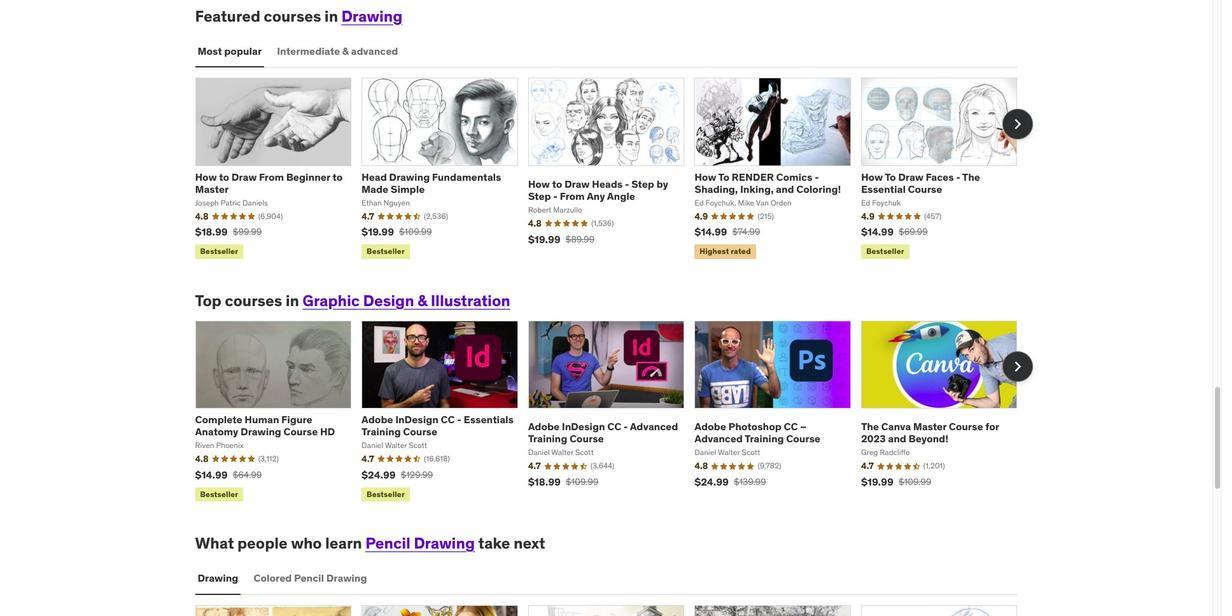 Task type: locate. For each thing, give the bounding box(es) containing it.
1 horizontal spatial draw
[[565, 177, 590, 190]]

draw inside the how to draw faces - the essential course
[[899, 170, 924, 183]]

0 horizontal spatial and
[[776, 183, 795, 195]]

step left by
[[632, 177, 655, 190]]

how to draw faces - the essential course
[[862, 170, 981, 195]]

adobe right essentials
[[528, 420, 560, 433]]

0 horizontal spatial step
[[528, 190, 551, 202]]

0 horizontal spatial advanced
[[630, 420, 678, 433]]

0 vertical spatial courses
[[264, 6, 321, 26]]

top
[[195, 291, 222, 311]]

intermediate & advanced button
[[275, 36, 401, 66]]

cc for adobe indesign cc - advanced training course
[[608, 420, 622, 433]]

0 horizontal spatial master
[[195, 183, 229, 195]]

1 carousel element from the top
[[195, 78, 1033, 262]]

to left render
[[719, 170, 730, 183]]

next
[[514, 534, 546, 554]]

from left any
[[560, 190, 585, 202]]

1 horizontal spatial step
[[632, 177, 655, 190]]

master
[[195, 183, 229, 195], [914, 420, 947, 433]]

in left graphic
[[286, 291, 299, 311]]

1 vertical spatial master
[[914, 420, 947, 433]]

1 vertical spatial and
[[889, 433, 907, 445]]

advanced
[[630, 420, 678, 433], [695, 433, 743, 445]]

2 to from the left
[[885, 170, 896, 183]]

1 vertical spatial &
[[418, 291, 428, 311]]

the canva master course for 2023 and beyond!
[[862, 420, 1000, 445]]

1 horizontal spatial indesign
[[562, 420, 605, 433]]

advanced inside adobe photoshop cc – advanced training course
[[695, 433, 743, 445]]

0 horizontal spatial cc
[[441, 413, 455, 426]]

draw inside 'how to draw from beginner to master'
[[232, 170, 257, 183]]

0 horizontal spatial draw
[[232, 170, 257, 183]]

for
[[986, 420, 1000, 433]]

0 horizontal spatial training
[[362, 425, 401, 438]]

courses for featured
[[264, 6, 321, 26]]

courses up intermediate
[[264, 6, 321, 26]]

2 carousel element from the top
[[195, 321, 1033, 504]]

draw
[[232, 170, 257, 183], [899, 170, 924, 183], [565, 177, 590, 190]]

in for featured courses in
[[325, 6, 338, 26]]

training inside adobe indesign cc - essentials training course
[[362, 425, 401, 438]]

course inside adobe photoshop cc – advanced training course
[[787, 433, 821, 445]]

- inside adobe indesign cc - advanced training course
[[624, 420, 628, 433]]

the left canva
[[862, 420, 879, 433]]

adobe inside adobe indesign cc - advanced training course
[[528, 420, 560, 433]]

inking,
[[741, 183, 774, 195]]

1 horizontal spatial master
[[914, 420, 947, 433]]

& right design at the left
[[418, 291, 428, 311]]

most popular button
[[195, 36, 264, 66]]

1 vertical spatial the
[[862, 420, 879, 433]]

2023
[[862, 433, 886, 445]]

comics
[[777, 170, 813, 183]]

drawing left figure
[[241, 425, 281, 438]]

advanced for adobe indesign cc - advanced training course
[[630, 420, 678, 433]]

2 horizontal spatial to
[[552, 177, 563, 190]]

0 vertical spatial next image
[[1008, 114, 1028, 134]]

next image
[[1008, 114, 1028, 134], [1008, 356, 1028, 377]]

0 vertical spatial in
[[325, 6, 338, 26]]

how for how to render comics - shading, inking, and coloring!
[[695, 170, 717, 183]]

drawing inside complete human figure anatomy drawing course hd
[[241, 425, 281, 438]]

beyond!
[[909, 433, 949, 445]]

the right the faces
[[963, 170, 981, 183]]

head drawing fundamentals made simple link
[[362, 170, 502, 195]]

training for adobe indesign cc - advanced training course
[[528, 433, 568, 445]]

human
[[245, 413, 279, 426]]

training
[[362, 425, 401, 438], [528, 433, 568, 445], [745, 433, 784, 445]]

from
[[259, 170, 284, 183], [560, 190, 585, 202]]

the
[[963, 170, 981, 183], [862, 420, 879, 433]]

courses
[[264, 6, 321, 26], [225, 291, 282, 311]]

complete human figure anatomy drawing course hd
[[195, 413, 335, 438]]

0 horizontal spatial to
[[219, 170, 229, 183]]

next image for the canva master course for 2023 and beyond!
[[1008, 356, 1028, 377]]

graphic design & illustration link
[[303, 291, 511, 311]]

1 horizontal spatial to
[[333, 170, 343, 183]]

0 vertical spatial pencil
[[366, 534, 411, 554]]

to
[[719, 170, 730, 183], [885, 170, 896, 183]]

0 horizontal spatial indesign
[[396, 413, 439, 426]]

indesign
[[396, 413, 439, 426], [562, 420, 605, 433]]

0 vertical spatial master
[[195, 183, 229, 195]]

1 vertical spatial courses
[[225, 291, 282, 311]]

2 horizontal spatial adobe
[[695, 420, 727, 433]]

1 horizontal spatial in
[[325, 6, 338, 26]]

0 vertical spatial &
[[342, 44, 349, 57]]

0 horizontal spatial to
[[719, 170, 730, 183]]

advanced inside adobe indesign cc - advanced training course
[[630, 420, 678, 433]]

step left any
[[528, 190, 551, 202]]

how
[[195, 170, 217, 183], [695, 170, 717, 183], [862, 170, 883, 183], [528, 177, 550, 190]]

1 vertical spatial carousel element
[[195, 321, 1033, 504]]

advanced for adobe photoshop cc – advanced training course
[[695, 433, 743, 445]]

1 horizontal spatial advanced
[[695, 433, 743, 445]]

1 horizontal spatial &
[[418, 291, 428, 311]]

0 vertical spatial carousel element
[[195, 78, 1033, 262]]

from inside "how to draw heads - step by step - from any angle"
[[560, 190, 585, 202]]

to inside the how to draw faces - the essential course
[[885, 170, 896, 183]]

draw for heads
[[565, 177, 590, 190]]

0 horizontal spatial in
[[286, 291, 299, 311]]

courses right top
[[225, 291, 282, 311]]

1 horizontal spatial from
[[560, 190, 585, 202]]

people
[[238, 534, 288, 554]]

figure
[[282, 413, 313, 426]]

learn
[[325, 534, 362, 554]]

0 vertical spatial and
[[776, 183, 795, 195]]

master inside the canva master course for 2023 and beyond!
[[914, 420, 947, 433]]

who
[[291, 534, 322, 554]]

to inside the how to render comics - shading, inking, and coloring!
[[719, 170, 730, 183]]

adobe photoshop cc – advanced training course
[[695, 420, 821, 445]]

1 horizontal spatial to
[[885, 170, 896, 183]]

0 vertical spatial the
[[963, 170, 981, 183]]

next image for how to draw faces - the essential course
[[1008, 114, 1028, 134]]

drawing left the take
[[414, 534, 475, 554]]

from left beginner
[[259, 170, 284, 183]]

2 horizontal spatial cc
[[784, 420, 798, 433]]

draw inside "how to draw heads - step by step - from any angle"
[[565, 177, 590, 190]]

1 horizontal spatial training
[[528, 433, 568, 445]]

1 horizontal spatial and
[[889, 433, 907, 445]]

cc for adobe photoshop cc – advanced training course
[[784, 420, 798, 433]]

made
[[362, 183, 389, 195]]

& inside button
[[342, 44, 349, 57]]

drawing right head
[[389, 170, 430, 183]]

indesign inside adobe indesign cc - essentials training course
[[396, 413, 439, 426]]

1 horizontal spatial pencil
[[366, 534, 411, 554]]

0 horizontal spatial from
[[259, 170, 284, 183]]

complete human figure anatomy drawing course hd link
[[195, 413, 335, 438]]

how inside the how to render comics - shading, inking, and coloring!
[[695, 170, 717, 183]]

adobe inside adobe indesign cc - essentials training course
[[362, 413, 393, 426]]

1 horizontal spatial the
[[963, 170, 981, 183]]

1 vertical spatial pencil
[[294, 572, 324, 585]]

&
[[342, 44, 349, 57], [418, 291, 428, 311]]

drawing
[[342, 6, 403, 26], [389, 170, 430, 183], [241, 425, 281, 438], [414, 534, 475, 554], [198, 572, 238, 585], [326, 572, 367, 585]]

the canva master course for 2023 and beyond! link
[[862, 420, 1000, 445]]

photoshop
[[729, 420, 782, 433]]

how inside the how to draw faces - the essential course
[[862, 170, 883, 183]]

1 to from the left
[[719, 170, 730, 183]]

1 horizontal spatial cc
[[608, 420, 622, 433]]

featured courses in drawing
[[195, 6, 403, 26]]

in up the intermediate & advanced at the left top of page
[[325, 6, 338, 26]]

to left the faces
[[885, 170, 896, 183]]

canva
[[882, 420, 911, 433]]

cc
[[441, 413, 455, 426], [608, 420, 622, 433], [784, 420, 798, 433]]

training inside adobe indesign cc - advanced training course
[[528, 433, 568, 445]]

and right 2023
[[889, 433, 907, 445]]

any
[[587, 190, 605, 202]]

to inside "how to draw heads - step by step - from any angle"
[[552, 177, 563, 190]]

adobe
[[362, 413, 393, 426], [528, 420, 560, 433], [695, 420, 727, 433]]

0 vertical spatial from
[[259, 170, 284, 183]]

cc inside adobe photoshop cc – advanced training course
[[784, 420, 798, 433]]

adobe inside adobe photoshop cc – advanced training course
[[695, 420, 727, 433]]

the inside the how to draw faces - the essential course
[[963, 170, 981, 183]]

head drawing fundamentals made simple
[[362, 170, 502, 195]]

shading,
[[695, 183, 738, 195]]

most
[[198, 44, 222, 57]]

pencil
[[366, 534, 411, 554], [294, 572, 324, 585]]

heads
[[592, 177, 623, 190]]

draw for from
[[232, 170, 257, 183]]

how inside "how to draw heads - step by step - from any angle"
[[528, 177, 550, 190]]

and
[[776, 183, 795, 195], [889, 433, 907, 445]]

& left advanced
[[342, 44, 349, 57]]

2 horizontal spatial training
[[745, 433, 784, 445]]

0 horizontal spatial &
[[342, 44, 349, 57]]

adobe left 'photoshop'
[[695, 420, 727, 433]]

1 horizontal spatial adobe
[[528, 420, 560, 433]]

0 horizontal spatial pencil
[[294, 572, 324, 585]]

course
[[908, 183, 943, 195], [949, 420, 984, 433], [284, 425, 318, 438], [403, 425, 438, 438], [570, 433, 604, 445], [787, 433, 821, 445]]

pencil right learn
[[366, 534, 411, 554]]

1 vertical spatial in
[[286, 291, 299, 311]]

graphic
[[303, 291, 360, 311]]

carousel element
[[195, 78, 1033, 262], [195, 321, 1033, 504]]

1 vertical spatial next image
[[1008, 356, 1028, 377]]

indesign inside adobe indesign cc - advanced training course
[[562, 420, 605, 433]]

step
[[632, 177, 655, 190], [528, 190, 551, 202]]

cc inside adobe indesign cc - advanced training course
[[608, 420, 622, 433]]

essential
[[862, 183, 906, 195]]

how inside 'how to draw from beginner to master'
[[195, 170, 217, 183]]

intermediate & advanced
[[277, 44, 398, 57]]

how to draw faces - the essential course link
[[862, 170, 981, 195]]

adobe right hd
[[362, 413, 393, 426]]

drawing button
[[195, 564, 241, 594]]

how for how to draw heads - step by step - from any angle
[[528, 177, 550, 190]]

cc for adobe indesign cc - essentials training course
[[441, 413, 455, 426]]

how to render comics - shading, inking, and coloring! link
[[695, 170, 841, 195]]

0 horizontal spatial the
[[862, 420, 879, 433]]

pencil down who
[[294, 572, 324, 585]]

1 next image from the top
[[1008, 114, 1028, 134]]

2 horizontal spatial draw
[[899, 170, 924, 183]]

cc inside adobe indesign cc - essentials training course
[[441, 413, 455, 426]]

0 horizontal spatial adobe
[[362, 413, 393, 426]]

1 vertical spatial from
[[560, 190, 585, 202]]

adobe indesign cc - essentials training course
[[362, 413, 514, 438]]

and right the inking,
[[776, 183, 795, 195]]

training inside adobe photoshop cc – advanced training course
[[745, 433, 784, 445]]

-
[[815, 170, 819, 183], [957, 170, 961, 183], [625, 177, 629, 190], [554, 190, 558, 202], [457, 413, 462, 426], [624, 420, 628, 433]]

course inside adobe indesign cc - advanced training course
[[570, 433, 604, 445]]

to
[[219, 170, 229, 183], [333, 170, 343, 183], [552, 177, 563, 190]]

in
[[325, 6, 338, 26], [286, 291, 299, 311]]

anatomy
[[195, 425, 238, 438]]

to for draw
[[885, 170, 896, 183]]

2 next image from the top
[[1008, 356, 1028, 377]]

courses for top
[[225, 291, 282, 311]]

how for how to draw faces - the essential course
[[862, 170, 883, 183]]



Task type: describe. For each thing, give the bounding box(es) containing it.
render
[[732, 170, 774, 183]]

adobe for adobe photoshop cc – advanced training course
[[695, 420, 727, 433]]

drawing down what
[[198, 572, 238, 585]]

indesign for advanced
[[562, 420, 605, 433]]

course inside the canva master course for 2023 and beyond!
[[949, 420, 984, 433]]

- inside adobe indesign cc - essentials training course
[[457, 413, 462, 426]]

fundamentals
[[432, 170, 502, 183]]

drawing up advanced
[[342, 6, 403, 26]]

design
[[363, 291, 414, 311]]

by
[[657, 177, 669, 190]]

hd
[[320, 425, 335, 438]]

colored pencil drawing button
[[251, 564, 370, 594]]

adobe for adobe indesign cc - essentials training course
[[362, 413, 393, 426]]

training for adobe indesign cc - essentials training course
[[362, 425, 401, 438]]

draw for faces
[[899, 170, 924, 183]]

beginner
[[286, 170, 330, 183]]

adobe for adobe indesign cc - advanced training course
[[528, 420, 560, 433]]

colored
[[254, 572, 292, 585]]

drawing link
[[342, 6, 403, 26]]

advanced
[[351, 44, 398, 57]]

to for how to draw heads - step by step - from any angle
[[552, 177, 563, 190]]

course inside complete human figure anatomy drawing course hd
[[284, 425, 318, 438]]

take
[[478, 534, 510, 554]]

faces
[[926, 170, 954, 183]]

illustration
[[431, 291, 511, 311]]

drawing inside head drawing fundamentals made simple
[[389, 170, 430, 183]]

adobe indesign cc - advanced training course link
[[528, 420, 678, 445]]

top courses in graphic design & illustration
[[195, 291, 511, 311]]

how to render comics - shading, inking, and coloring!
[[695, 170, 841, 195]]

and inside the how to render comics - shading, inking, and coloring!
[[776, 183, 795, 195]]

to for how to draw from beginner to master
[[219, 170, 229, 183]]

coloring!
[[797, 183, 841, 195]]

course inside adobe indesign cc - essentials training course
[[403, 425, 438, 438]]

adobe indesign cc - essentials training course link
[[362, 413, 514, 438]]

simple
[[391, 183, 425, 195]]

- inside the how to draw faces - the essential course
[[957, 170, 961, 183]]

course inside the how to draw faces - the essential course
[[908, 183, 943, 195]]

carousel element containing complete human figure anatomy drawing course hd
[[195, 321, 1033, 504]]

master inside 'how to draw from beginner to master'
[[195, 183, 229, 195]]

adobe indesign cc - advanced training course
[[528, 420, 678, 445]]

angle
[[607, 190, 635, 202]]

in for top courses in
[[286, 291, 299, 311]]

intermediate
[[277, 44, 340, 57]]

how to draw from beginner to master
[[195, 170, 343, 195]]

adobe photoshop cc – advanced training course link
[[695, 420, 821, 445]]

essentials
[[464, 413, 514, 426]]

and inside the canva master course for 2023 and beyond!
[[889, 433, 907, 445]]

to for render
[[719, 170, 730, 183]]

head
[[362, 170, 387, 183]]

colored pencil drawing
[[254, 572, 367, 585]]

pencil drawing link
[[366, 534, 475, 554]]

complete
[[195, 413, 242, 426]]

drawing down learn
[[326, 572, 367, 585]]

popular
[[224, 44, 262, 57]]

–
[[801, 420, 807, 433]]

how to draw from beginner to master link
[[195, 170, 343, 195]]

most popular
[[198, 44, 262, 57]]

carousel element containing how to draw from beginner to master
[[195, 78, 1033, 262]]

indesign for essentials
[[396, 413, 439, 426]]

the inside the canva master course for 2023 and beyond!
[[862, 420, 879, 433]]

how to draw heads - step by step - from any angle
[[528, 177, 669, 202]]

featured
[[195, 6, 260, 26]]

how to draw heads - step by step - from any angle link
[[528, 177, 669, 202]]

from inside 'how to draw from beginner to master'
[[259, 170, 284, 183]]

what people who learn pencil drawing take next
[[195, 534, 546, 554]]

training for adobe photoshop cc – advanced training course
[[745, 433, 784, 445]]

how for how to draw from beginner to master
[[195, 170, 217, 183]]

what
[[195, 534, 234, 554]]

- inside the how to render comics - shading, inking, and coloring!
[[815, 170, 819, 183]]

pencil inside button
[[294, 572, 324, 585]]



Task type: vqa. For each thing, say whether or not it's contained in the screenshot.
Drawing
yes



